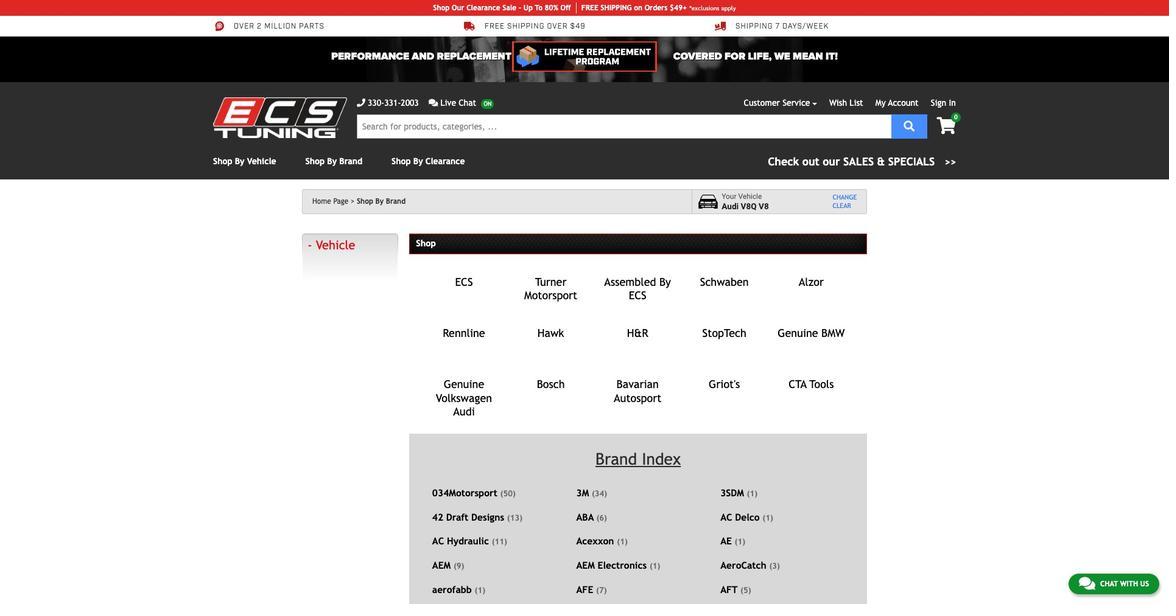 Task type: describe. For each thing, give the bounding box(es) containing it.
330-331-2003 link
[[357, 97, 419, 110]]

covered for life, we mean it!
[[674, 50, 838, 63]]

ecs inside 'assembled by ecs'
[[629, 290, 647, 302]]

alzor
[[799, 276, 824, 289]]

sale
[[503, 4, 517, 12]]

electronics
[[598, 560, 647, 571]]

rennline
[[443, 327, 485, 340]]

genuine for genuine bmw
[[778, 327, 819, 340]]

sign in link
[[931, 98, 956, 108]]

my account link
[[876, 98, 919, 108]]

by for shop by vehicle link at the top left of the page
[[235, 157, 245, 166]]

v8q
[[741, 201, 757, 211]]

to
[[535, 4, 543, 12]]

draft
[[446, 512, 469, 523]]

shop inside the shop our clearance sale - up to 80% off "link"
[[433, 4, 450, 12]]

330-
[[368, 98, 384, 108]]

home
[[313, 197, 331, 206]]

2 vertical spatial brand
[[596, 450, 637, 469]]

aba (6)
[[577, 512, 607, 523]]

(50)
[[500, 490, 516, 499]]

genuine volkswagen audi link
[[426, 378, 502, 419]]

(1) inside aem electronics (1)
[[650, 562, 661, 571]]

free shipping over $49 link
[[464, 21, 586, 32]]

aem (9)
[[432, 560, 464, 571]]

(1) for 3sdm
[[747, 490, 758, 499]]

designs
[[471, 512, 504, 523]]

my account
[[876, 98, 919, 108]]

parts
[[299, 22, 325, 31]]

over
[[547, 22, 568, 31]]

0 horizontal spatial ecs
[[455, 276, 473, 289]]

performance and replacement
[[331, 50, 512, 63]]

cta
[[789, 378, 807, 391]]

our
[[452, 4, 465, 12]]

shop by vehicle link
[[213, 157, 276, 166]]

performance
[[331, 50, 409, 63]]

genuine bmw
[[778, 327, 845, 340]]

audi for genuine
[[453, 406, 475, 419]]

afe (7)
[[577, 585, 607, 596]]

vehicle inside your vehicle audi v8q v8
[[739, 193, 762, 201]]

shop by vehicle
[[213, 157, 276, 166]]

by right page at the top
[[376, 197, 384, 206]]

specials
[[889, 155, 935, 168]]

brand index
[[596, 450, 681, 469]]

ac hydraulic (11)
[[432, 536, 507, 547]]

sales & specials
[[844, 155, 935, 168]]

331-
[[384, 98, 401, 108]]

aft
[[721, 585, 738, 596]]

live
[[441, 98, 456, 108]]

genuine bmw link
[[774, 327, 849, 352]]

list
[[850, 98, 864, 108]]

sales & specials link
[[768, 154, 956, 170]]

griot's
[[709, 378, 740, 391]]

rennline link
[[426, 327, 502, 352]]

42
[[432, 512, 444, 523]]

034motorsport (50)
[[432, 488, 516, 499]]

2 vertical spatial vehicle
[[316, 238, 355, 252]]

phone image
[[357, 99, 365, 107]]

search image
[[904, 120, 915, 131]]

0 vertical spatial chat
[[459, 98, 476, 108]]

aem for aem
[[432, 560, 451, 571]]

shipping 7 days/week link
[[715, 21, 829, 32]]

hydraulic
[[447, 536, 489, 547]]

up
[[524, 4, 533, 12]]

ac for ac delco
[[721, 512, 733, 523]]

apply
[[721, 5, 736, 11]]

(11)
[[492, 538, 507, 547]]

sales
[[844, 155, 874, 168]]

3sdm (1)
[[721, 488, 758, 499]]

(34)
[[592, 490, 607, 499]]

clearance for our
[[467, 4, 501, 12]]

hawk
[[538, 327, 564, 340]]

assembled by ecs
[[605, 276, 671, 302]]

million
[[264, 22, 297, 31]]

tools
[[810, 378, 834, 391]]

by for assembled by ecs link in the top right of the page
[[660, 276, 671, 289]]

we
[[775, 50, 791, 63]]

0 link
[[927, 113, 961, 136]]

volkswagen
[[436, 392, 492, 405]]

wish list
[[830, 98, 864, 108]]

autosport
[[614, 392, 662, 405]]

over
[[234, 22, 255, 31]]

ae (1)
[[721, 536, 746, 547]]

shopping cart image
[[937, 118, 956, 135]]

turner motorsport
[[524, 276, 578, 302]]

change link
[[833, 194, 857, 202]]

(3)
[[770, 562, 780, 571]]

over 2 million parts
[[234, 22, 325, 31]]

1 horizontal spatial chat
[[1101, 581, 1119, 589]]

customer service
[[744, 98, 810, 108]]

ship
[[601, 4, 616, 12]]

with
[[1121, 581, 1139, 589]]

chat with us link
[[1069, 574, 1160, 595]]

mean
[[793, 50, 823, 63]]

034motorsport
[[432, 488, 498, 499]]

80%
[[545, 4, 559, 12]]

aerocatch
[[721, 560, 767, 571]]

by for "shop by clearance" link
[[414, 157, 423, 166]]

(1) for aerofabb
[[475, 586, 486, 596]]

shipping
[[507, 22, 545, 31]]

ac delco (1)
[[721, 512, 774, 523]]

7
[[776, 22, 780, 31]]

comments image for chat
[[1079, 577, 1096, 592]]

it!
[[826, 50, 838, 63]]

(1) for ae
[[735, 538, 746, 547]]



Task type: vqa. For each thing, say whether or not it's contained in the screenshot.


Task type: locate. For each thing, give the bounding box(es) containing it.
acexxon
[[577, 536, 614, 547]]

*exclusions apply link
[[690, 3, 736, 12]]

1 aem from the left
[[432, 560, 451, 571]]

1 vertical spatial shop by brand
[[357, 197, 406, 206]]

ae
[[721, 536, 732, 547]]

1 horizontal spatial aem
[[577, 560, 595, 571]]

2 aem from the left
[[577, 560, 595, 571]]

(1) right 3sdm
[[747, 490, 758, 499]]

and
[[412, 50, 434, 63]]

stoptech
[[703, 327, 747, 340]]

audi inside genuine volkswagen audi
[[453, 406, 475, 419]]

0 vertical spatial brand
[[340, 157, 363, 166]]

vehicle up v8q
[[739, 193, 762, 201]]

audi inside your vehicle audi v8q v8
[[722, 201, 739, 211]]

comments image for live
[[429, 99, 438, 107]]

comments image inside chat with us link
[[1079, 577, 1096, 592]]

sign
[[931, 98, 947, 108]]

vehicle
[[247, 157, 276, 166], [739, 193, 762, 201], [316, 238, 355, 252]]

turner motorsport link
[[513, 276, 589, 302]]

ecs
[[455, 276, 473, 289], [629, 290, 647, 302]]

comments image
[[429, 99, 438, 107], [1079, 577, 1096, 592]]

brand up page at the top
[[340, 157, 363, 166]]

alzor link
[[774, 276, 849, 300]]

0 horizontal spatial comments image
[[429, 99, 438, 107]]

0 vertical spatial shop by brand
[[306, 157, 363, 166]]

shipping
[[736, 22, 773, 31]]

chat
[[459, 98, 476, 108], [1101, 581, 1119, 589]]

wish list link
[[830, 98, 864, 108]]

audi down your
[[722, 201, 739, 211]]

ac left the delco
[[721, 512, 733, 523]]

clearance inside "link"
[[467, 4, 501, 12]]

aem left (9)
[[432, 560, 451, 571]]

0 horizontal spatial brand
[[340, 157, 363, 166]]

1 vertical spatial vehicle
[[739, 193, 762, 201]]

shop by brand
[[306, 157, 363, 166], [357, 197, 406, 206]]

aba
[[577, 512, 594, 523]]

vehicle down ecs tuning image
[[247, 157, 276, 166]]

audi down volkswagen
[[453, 406, 475, 419]]

h&r link
[[600, 327, 676, 352]]

comments image left chat with us
[[1079, 577, 1096, 592]]

assembled by ecs link
[[600, 276, 676, 302]]

(1) up electronics
[[617, 538, 628, 547]]

(1) right electronics
[[650, 562, 661, 571]]

1 horizontal spatial vehicle
[[316, 238, 355, 252]]

0 vertical spatial genuine
[[778, 327, 819, 340]]

(1) right the delco
[[763, 514, 774, 523]]

bavarian autosport
[[614, 378, 662, 405]]

0 vertical spatial audi
[[722, 201, 739, 211]]

by inside 'assembled by ecs'
[[660, 276, 671, 289]]

shop our clearance sale - up to 80% off
[[433, 4, 571, 12]]

1 horizontal spatial brand
[[386, 197, 406, 206]]

by up home page link
[[327, 157, 337, 166]]

delco
[[735, 512, 760, 523]]

by right assembled
[[660, 276, 671, 289]]

shop by clearance link
[[392, 157, 465, 166]]

ping
[[616, 4, 632, 12]]

vehicle down home page link
[[316, 238, 355, 252]]

brand up (34)
[[596, 450, 637, 469]]

days/week
[[783, 22, 829, 31]]

your
[[722, 193, 737, 201]]

bmw
[[822, 327, 845, 340]]

change
[[833, 194, 857, 201]]

clear link
[[833, 202, 857, 210]]

0 horizontal spatial aem
[[432, 560, 451, 571]]

aem for aem electronics
[[577, 560, 595, 571]]

aem up 'afe' at the bottom of page
[[577, 560, 595, 571]]

*exclusions
[[690, 5, 720, 11]]

clearance for by
[[426, 157, 465, 166]]

clearance down live
[[426, 157, 465, 166]]

1 vertical spatial comments image
[[1079, 577, 1096, 592]]

bosch
[[537, 378, 565, 391]]

page
[[333, 197, 349, 206]]

(1) inside 'aerofabb (1)'
[[475, 586, 486, 596]]

0 vertical spatial comments image
[[429, 99, 438, 107]]

Search text field
[[357, 115, 892, 139]]

2 horizontal spatial brand
[[596, 450, 637, 469]]

1 vertical spatial audi
[[453, 406, 475, 419]]

(1) inside ac delco (1)
[[763, 514, 774, 523]]

life,
[[748, 50, 772, 63]]

ac down 42
[[432, 536, 444, 547]]

(1)
[[747, 490, 758, 499], [763, 514, 774, 523], [617, 538, 628, 547], [735, 538, 746, 547], [650, 562, 661, 571], [475, 586, 486, 596]]

0 horizontal spatial audi
[[453, 406, 475, 419]]

ecs up the rennline
[[455, 276, 473, 289]]

shop by brand link
[[306, 157, 363, 166]]

chat left 'with'
[[1101, 581, 1119, 589]]

by down ecs tuning image
[[235, 157, 245, 166]]

shop by brand up home page link
[[306, 157, 363, 166]]

0 vertical spatial vehicle
[[247, 157, 276, 166]]

2 horizontal spatial vehicle
[[739, 193, 762, 201]]

index
[[642, 450, 681, 469]]

2003
[[401, 98, 419, 108]]

1 vertical spatial ac
[[432, 536, 444, 547]]

$49
[[570, 22, 586, 31]]

brand down "shop by clearance" link
[[386, 197, 406, 206]]

(1) inside acexxon (1)
[[617, 538, 628, 547]]

free shipping over $49
[[485, 22, 586, 31]]

1 horizontal spatial ecs
[[629, 290, 647, 302]]

home page link
[[313, 197, 355, 206]]

ecs tuning image
[[213, 97, 347, 138]]

genuine volkswagen audi
[[436, 378, 492, 419]]

0 vertical spatial clearance
[[467, 4, 501, 12]]

shop by brand right page at the top
[[357, 197, 406, 206]]

1 vertical spatial brand
[[386, 197, 406, 206]]

0 horizontal spatial chat
[[459, 98, 476, 108]]

orders
[[645, 4, 668, 12]]

$49+
[[670, 4, 687, 12]]

shop our clearance sale - up to 80% off link
[[433, 2, 577, 13]]

genuine inside genuine volkswagen audi
[[444, 378, 484, 391]]

1 vertical spatial clearance
[[426, 157, 465, 166]]

afe
[[577, 585, 594, 596]]

1 horizontal spatial comments image
[[1079, 577, 1096, 592]]

3m
[[577, 488, 589, 499]]

1 horizontal spatial ac
[[721, 512, 733, 523]]

clearance up free
[[467, 4, 501, 12]]

genuine left bmw
[[778, 327, 819, 340]]

comments image inside live chat link
[[429, 99, 438, 107]]

h&r
[[627, 327, 649, 340]]

0 horizontal spatial ac
[[432, 536, 444, 547]]

0 horizontal spatial clearance
[[426, 157, 465, 166]]

0 horizontal spatial genuine
[[444, 378, 484, 391]]

genuine for genuine volkswagen audi
[[444, 378, 484, 391]]

change clear
[[833, 194, 857, 209]]

for
[[725, 50, 746, 63]]

(6)
[[597, 514, 607, 523]]

(1) right aerofabb at the bottom of the page
[[475, 586, 486, 596]]

hawk link
[[513, 327, 589, 352]]

turner
[[535, 276, 567, 289]]

2
[[257, 22, 262, 31]]

bavarian
[[617, 378, 659, 391]]

schwaben
[[700, 276, 749, 289]]

on
[[634, 4, 643, 12]]

genuine up volkswagen
[[444, 378, 484, 391]]

(1) right ae
[[735, 538, 746, 547]]

chat with us
[[1101, 581, 1149, 589]]

by for shop by brand link
[[327, 157, 337, 166]]

0 vertical spatial ac
[[721, 512, 733, 523]]

1 horizontal spatial audi
[[722, 201, 739, 211]]

(1) inside 3sdm (1)
[[747, 490, 758, 499]]

audi for your
[[722, 201, 739, 211]]

comments image left live
[[429, 99, 438, 107]]

3m (34)
[[577, 488, 607, 499]]

brand
[[340, 157, 363, 166], [386, 197, 406, 206], [596, 450, 637, 469]]

chat right live
[[459, 98, 476, 108]]

(1) inside ae (1)
[[735, 538, 746, 547]]

acexxon (1)
[[577, 536, 628, 547]]

1 vertical spatial ecs
[[629, 290, 647, 302]]

your vehicle audi v8q v8
[[722, 193, 769, 211]]

1 vertical spatial genuine
[[444, 378, 484, 391]]

(1) for acexxon
[[617, 538, 628, 547]]

replacement
[[437, 50, 512, 63]]

lifetime replacement program banner image
[[512, 41, 657, 72]]

by
[[235, 157, 245, 166], [327, 157, 337, 166], [414, 157, 423, 166], [376, 197, 384, 206], [660, 276, 671, 289]]

by down 2003
[[414, 157, 423, 166]]

live chat
[[441, 98, 476, 108]]

0 vertical spatial ecs
[[455, 276, 473, 289]]

wish
[[830, 98, 847, 108]]

ac
[[721, 512, 733, 523], [432, 536, 444, 547]]

1 vertical spatial chat
[[1101, 581, 1119, 589]]

ecs down assembled
[[629, 290, 647, 302]]

off
[[561, 4, 571, 12]]

1 horizontal spatial genuine
[[778, 327, 819, 340]]

v8
[[759, 201, 769, 211]]

audi
[[722, 201, 739, 211], [453, 406, 475, 419]]

ac for ac hydraulic
[[432, 536, 444, 547]]

0 horizontal spatial vehicle
[[247, 157, 276, 166]]

aem electronics (1)
[[577, 560, 661, 571]]

1 horizontal spatial clearance
[[467, 4, 501, 12]]



